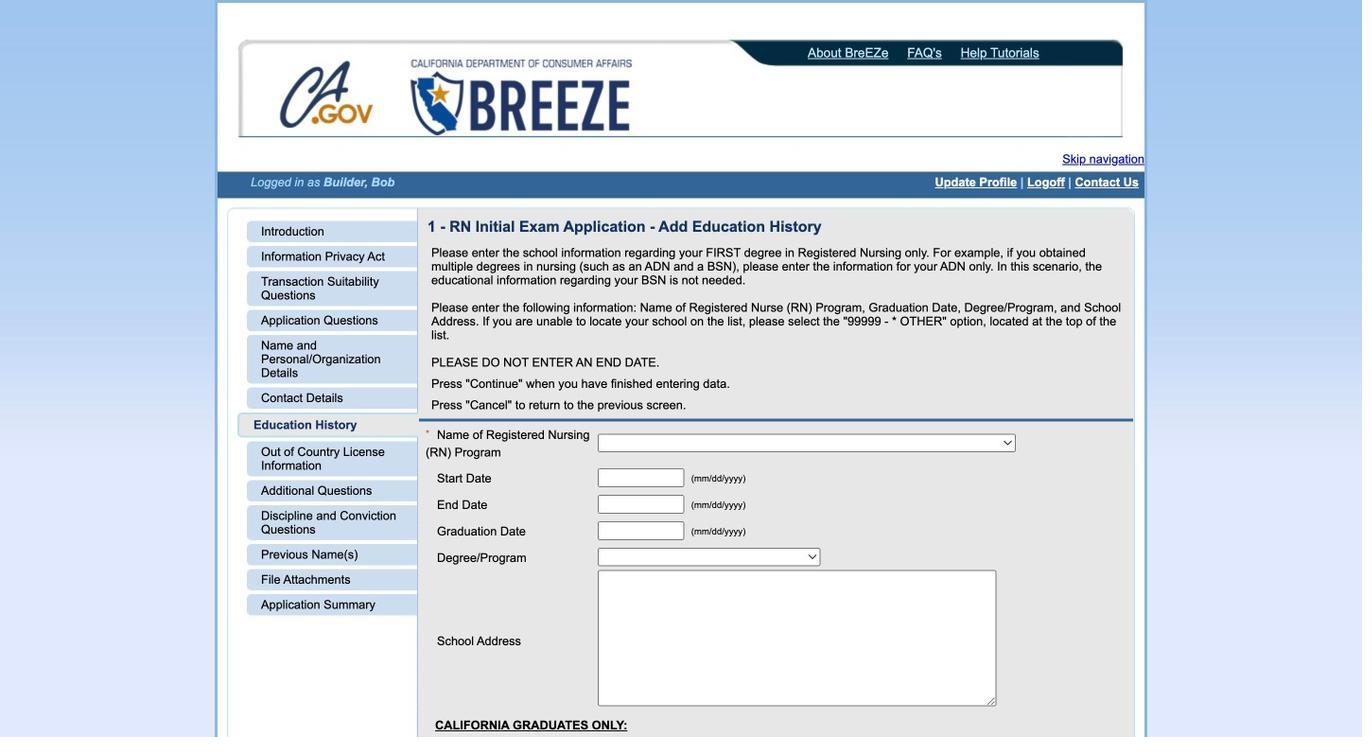 Task type: describe. For each thing, give the bounding box(es) containing it.
ca.gov image
[[279, 60, 376, 133]]



Task type: locate. For each thing, give the bounding box(es) containing it.
None text field
[[598, 495, 684, 514], [598, 521, 684, 540], [598, 495, 684, 514], [598, 521, 684, 540]]

state of california breeze image
[[407, 60, 636, 135]]

None text field
[[598, 468, 684, 487], [598, 570, 997, 706], [598, 468, 684, 487], [598, 570, 997, 706]]



